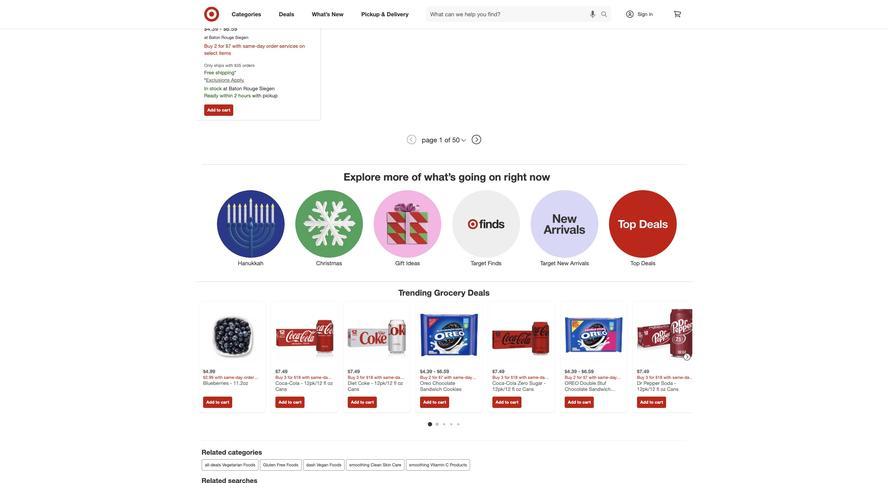 Task type: vqa. For each thing, say whether or not it's contained in the screenshot.
as
no



Task type: locate. For each thing, give the bounding box(es) containing it.
* up in
[[204, 77, 206, 83]]

1 vertical spatial chocolate
[[565, 387, 588, 393]]

1 vertical spatial siegen
[[259, 85, 275, 91]]

siegen inside the $4.39 - $6.59 at baton rouge siegen buy 2 for $7 with same-day order services on select items
[[235, 35, 248, 40]]

$6.59
[[223, 25, 237, 32], [437, 369, 449, 375], [582, 369, 594, 375]]

pickup
[[263, 92, 278, 98]]

cans inside coca-cola - 12pk/12 fl oz cans
[[275, 387, 287, 393]]

smoothing
[[349, 463, 369, 468], [409, 463, 429, 468]]

$7
[[226, 43, 231, 49]]

coca-cola zero sugar - 12pk/12 fl oz cans image
[[492, 307, 551, 365], [492, 307, 551, 365]]

1 horizontal spatial chocolate
[[565, 387, 588, 393]]

on
[[299, 43, 305, 49], [489, 171, 501, 183]]

target new arrivals link
[[526, 189, 604, 268]]

diet coke - 12pk/12 fl oz cans image
[[348, 307, 406, 365], [348, 307, 406, 365]]

1 vertical spatial baton
[[229, 85, 242, 91]]

$4.39 - $6.59 up oreo
[[565, 369, 594, 375]]

add to cart button down coca-cola - 12pk/12 fl oz cans
[[275, 397, 305, 408]]

0 vertical spatial rouge
[[222, 35, 234, 40]]

0 horizontal spatial siegen
[[235, 35, 248, 40]]

0 vertical spatial baton
[[209, 35, 220, 40]]

$4.39 - $6.59 at baton rouge siegen buy 2 for $7 with same-day order services on select items
[[204, 25, 305, 56]]

cart down oreo chocolate sandwich cookies
[[438, 400, 446, 405]]

coca- inside coca-cola - 12pk/12 fl oz cans
[[275, 380, 289, 386]]

1 horizontal spatial foods
[[286, 463, 298, 468]]

0 vertical spatial of
[[445, 136, 451, 144]]

add to cart button down blueberries
[[203, 397, 232, 408]]

rouge up hours
[[243, 85, 258, 91]]

to down coke
[[360, 400, 364, 405]]

smoothing for smoothing vitamin c products
[[409, 463, 429, 468]]

diet coke - 12pk/12 fl oz cans
[[348, 380, 403, 393]]

2 sandwich from the left
[[589, 387, 611, 393]]

2 horizontal spatial $6.59
[[582, 369, 594, 375]]

cart down 'oreo double stuf chocolate sandwich cookies'
[[582, 400, 591, 405]]

2 horizontal spatial foods
[[330, 463, 341, 468]]

cart for coca-cola - 12pk/12 fl oz cans
[[293, 400, 301, 405]]

- inside coca-cola - 12pk/12 fl oz cans
[[301, 380, 303, 386]]

0 horizontal spatial smoothing
[[349, 463, 369, 468]]

new for target
[[557, 260, 569, 267]]

free inside only ships with $35 orders free shipping * * exclusions apply. in stock at  baton rouge siegen ready within 2 hours with pickup
[[204, 69, 214, 76]]

- inside diet coke - 12pk/12 fl oz cans
[[371, 380, 373, 386]]

to down 'oreo double stuf chocolate sandwich cookies'
[[577, 400, 581, 405]]

blueberries - 11.2oz
[[203, 380, 248, 386]]

vitamin
[[430, 463, 444, 468]]

chocolate inside oreo chocolate sandwich cookies
[[432, 380, 455, 386]]

related categories
[[202, 449, 262, 457]]

add for coca-cola - 12pk/12 fl oz cans
[[279, 400, 287, 405]]

free down only
[[204, 69, 214, 76]]

categories link
[[226, 6, 270, 22]]

$4.39 up oreo
[[565, 369, 577, 375]]

$4.39 - $6.59 up oreo chocolate sandwich cookies
[[420, 369, 449, 375]]

add down oreo
[[568, 400, 576, 405]]

fl inside diet coke - 12pk/12 fl oz cans
[[394, 380, 396, 386]]

$7.49 up diet on the bottom left of the page
[[348, 369, 360, 375]]

add to cart for oreo chocolate sandwich cookies
[[423, 400, 446, 405]]

coca- for coca-cola - 12pk/12 fl oz cans
[[275, 380, 289, 386]]

add to cart
[[207, 108, 230, 113], [206, 400, 229, 405], [279, 400, 301, 405], [351, 400, 374, 405], [423, 400, 446, 405], [496, 400, 518, 405], [568, 400, 591, 405], [640, 400, 663, 405]]

1 horizontal spatial oreo
[[420, 380, 431, 386]]

to down the coca-cola zero sugar - 12pk/12 fl oz cans
[[505, 400, 509, 405]]

sandwich
[[420, 387, 442, 393], [589, 387, 611, 393]]

exclusions
[[206, 77, 230, 83]]

more
[[384, 171, 409, 183]]

0 vertical spatial on
[[299, 43, 305, 49]]

add down the coca-cola zero sugar - 12pk/12 fl oz cans
[[496, 400, 504, 405]]

0 horizontal spatial at
[[204, 35, 208, 40]]

chocolate inside 'oreo double stuf chocolate sandwich cookies'
[[565, 387, 588, 393]]

0 horizontal spatial $4.39 - $6.59
[[420, 369, 449, 375]]

1 sandwich from the left
[[420, 387, 442, 393]]

cart for blueberries - 11.2oz
[[221, 400, 229, 405]]

0 horizontal spatial chocolate
[[432, 380, 455, 386]]

2 cola from the left
[[506, 380, 516, 386]]

zero
[[518, 380, 528, 386]]

at up the within
[[223, 85, 227, 91]]

deals right grocery
[[468, 288, 490, 298]]

deals up the 'services'
[[279, 10, 294, 18]]

vegetarian
[[222, 463, 242, 468]]

cart for coca-cola zero sugar - 12pk/12 fl oz cans
[[510, 400, 518, 405]]

target for target finds
[[471, 260, 486, 267]]

cans inside diet coke - 12pk/12 fl oz cans
[[348, 387, 359, 393]]

2 vertical spatial deals
[[468, 288, 490, 298]]

new left arrivals
[[557, 260, 569, 267]]

1 vertical spatial rouge
[[243, 85, 258, 91]]

add to cart down coca-cola - 12pk/12 fl oz cans
[[279, 400, 301, 405]]

1 horizontal spatial $4.39 - $6.59
[[565, 369, 594, 375]]

0 horizontal spatial *
[[204, 77, 206, 83]]

2 foods from the left
[[286, 463, 298, 468]]

with up shipping
[[225, 63, 233, 68]]

products
[[450, 463, 467, 468]]

pepper
[[644, 380, 660, 386]]

cart down the coca-cola zero sugar - 12pk/12 fl oz cans
[[510, 400, 518, 405]]

to down coca-cola - 12pk/12 fl oz cans
[[288, 400, 292, 405]]

0 horizontal spatial foods
[[243, 463, 255, 468]]

1 horizontal spatial free
[[277, 463, 285, 468]]

1
[[439, 136, 443, 144]]

add down blueberries
[[206, 400, 214, 405]]

categories
[[228, 449, 262, 457]]

0 vertical spatial free
[[204, 69, 214, 76]]

clean
[[371, 463, 382, 468]]

sandwich inside oreo chocolate sandwich cookies
[[420, 387, 442, 393]]

2 coca- from the left
[[492, 380, 506, 386]]

$7.49
[[275, 369, 287, 375], [348, 369, 360, 375], [492, 369, 505, 375], [637, 369, 649, 375]]

2 $7.49 from the left
[[348, 369, 360, 375]]

oz inside dr pepper soda - 12pk/12 fl oz cans
[[661, 387, 666, 393]]

oreo double stuf chocolate sandwich cookies image
[[565, 307, 623, 365], [565, 307, 623, 365]]

1 horizontal spatial baton
[[229, 85, 242, 91]]

smoothing left clean
[[349, 463, 369, 468]]

to down dr pepper soda - 12pk/12 fl oz cans
[[650, 400, 654, 405]]

add down diet on the bottom left of the page
[[351, 400, 359, 405]]

fl inside the coca-cola zero sugar - 12pk/12 fl oz cans
[[512, 387, 515, 393]]

1 horizontal spatial coca-
[[492, 380, 506, 386]]

50
[[452, 136, 460, 144]]

cart
[[222, 108, 230, 113], [221, 400, 229, 405], [293, 400, 301, 405], [365, 400, 374, 405], [438, 400, 446, 405], [510, 400, 518, 405], [582, 400, 591, 405], [655, 400, 663, 405]]

rouge up the $7
[[222, 35, 234, 40]]

target inside target finds link
[[471, 260, 486, 267]]

target for target new arrivals
[[540, 260, 556, 267]]

1 horizontal spatial of
[[445, 136, 451, 144]]

0 horizontal spatial $4.39
[[204, 25, 218, 32]]

0 vertical spatial siegen
[[235, 35, 248, 40]]

$7.49 for dr pepper soda - 12pk/12 fl oz cans
[[637, 369, 649, 375]]

1 horizontal spatial cola
[[506, 380, 516, 386]]

within
[[220, 92, 233, 98]]

chocolate
[[432, 380, 455, 386], [565, 387, 588, 393]]

all-deals vegetarian foods link
[[202, 460, 258, 471]]

0 horizontal spatial deals
[[279, 10, 294, 18]]

1 horizontal spatial sandwich
[[589, 387, 611, 393]]

0 vertical spatial 2
[[214, 43, 217, 49]]

oreo inside oreo chocolate sandwich cookies
[[420, 380, 431, 386]]

1 vertical spatial oreo
[[420, 380, 431, 386]]

11.2oz
[[233, 380, 248, 386]]

add to cart down 'oreo double stuf chocolate sandwich cookies'
[[568, 400, 591, 405]]

1 horizontal spatial smoothing
[[409, 463, 429, 468]]

0 horizontal spatial rouge
[[222, 35, 234, 40]]

0 horizontal spatial 2
[[214, 43, 217, 49]]

1 horizontal spatial 2
[[234, 92, 237, 98]]

target inside target new arrivals link
[[540, 260, 556, 267]]

deals right top
[[641, 260, 656, 267]]

add to cart button down the coca-cola zero sugar - 12pk/12 fl oz cans
[[492, 397, 522, 408]]

0 horizontal spatial on
[[299, 43, 305, 49]]

0 vertical spatial with
[[232, 43, 242, 49]]

to down oreo chocolate sandwich cookies
[[433, 400, 437, 405]]

3 foods from the left
[[330, 463, 341, 468]]

cart down dr pepper soda - 12pk/12 fl oz cans
[[655, 400, 663, 405]]

$7.49 up the dr
[[637, 369, 649, 375]]

add to cart button down oreo chocolate sandwich cookies
[[420, 397, 449, 408]]

$6.59 up oreo chocolate sandwich cookies
[[437, 369, 449, 375]]

0 horizontal spatial of
[[412, 171, 421, 183]]

$4.99
[[203, 369, 215, 375]]

coca- for coca-cola zero sugar - 12pk/12 fl oz cans
[[492, 380, 506, 386]]

3 cans from the left
[[522, 387, 534, 393]]

$6.59 up double
[[582, 369, 594, 375]]

smoothing vitamin c products link
[[406, 460, 470, 471]]

cookies
[[443, 387, 462, 393], [565, 393, 583, 399]]

ships
[[214, 63, 224, 68]]

$4.39
[[204, 25, 218, 32], [420, 369, 432, 375], [565, 369, 577, 375]]

add to cart for coca-cola zero sugar - 12pk/12 fl oz cans
[[496, 400, 518, 405]]

2 left "for" on the left
[[214, 43, 217, 49]]

add to cart for diet coke - 12pk/12 fl oz cans
[[351, 400, 374, 405]]

1 target from the left
[[471, 260, 486, 267]]

siegen up same- on the top of the page
[[235, 35, 248, 40]]

0 horizontal spatial cola
[[289, 380, 299, 386]]

oz inside the coca-cola zero sugar - 12pk/12 fl oz cans
[[516, 387, 521, 393]]

add to cart down the within
[[207, 108, 230, 113]]

2 horizontal spatial $4.39
[[565, 369, 577, 375]]

0 horizontal spatial new
[[332, 10, 344, 18]]

cart down diet coke - 12pk/12 fl oz cans
[[365, 400, 374, 405]]

to for oreo chocolate sandwich cookies
[[433, 400, 437, 405]]

add
[[207, 108, 216, 113], [206, 400, 214, 405], [279, 400, 287, 405], [351, 400, 359, 405], [423, 400, 431, 405], [496, 400, 504, 405], [568, 400, 576, 405], [640, 400, 648, 405]]

coca-cola - 12pk/12 fl oz cans
[[275, 380, 333, 393]]

baton down apply.
[[229, 85, 242, 91]]

diet
[[348, 380, 357, 386]]

add to cart button for coca-cola - 12pk/12 fl oz cans
[[275, 397, 305, 408]]

foods down categories
[[243, 463, 255, 468]]

of inside dropdown button
[[445, 136, 451, 144]]

fl
[[324, 380, 326, 386], [394, 380, 396, 386], [512, 387, 515, 393], [657, 387, 659, 393]]

of for more
[[412, 171, 421, 183]]

cart for dr pepper soda - 12pk/12 fl oz cans
[[655, 400, 663, 405]]

2 $4.39 - $6.59 from the left
[[565, 369, 594, 375]]

oreo
[[204, 8, 215, 14], [420, 380, 431, 386]]

apply.
[[231, 77, 244, 83]]

1 horizontal spatial siegen
[[259, 85, 275, 91]]

dr pepper soda - 12pk/12 fl oz cans image
[[637, 307, 695, 365], [637, 307, 695, 365]]

1 horizontal spatial new
[[557, 260, 569, 267]]

$7.49 up coca-cola - 12pk/12 fl oz cans
[[275, 369, 287, 375]]

add to cart button down oreo
[[565, 397, 594, 408]]

$4.39 - $6.59 for chocolate
[[420, 369, 449, 375]]

add down the dr
[[640, 400, 648, 405]]

cola inside coca-cola - 12pk/12 fl oz cans
[[289, 380, 299, 386]]

1 cola from the left
[[289, 380, 299, 386]]

rouge inside only ships with $35 orders free shipping * * exclusions apply. in stock at  baton rouge siegen ready within 2 hours with pickup
[[243, 85, 258, 91]]

1 horizontal spatial at
[[223, 85, 227, 91]]

- inside the coca-cola zero sugar - 12pk/12 fl oz cans
[[544, 380, 546, 386]]

3 $7.49 from the left
[[492, 369, 505, 375]]

add to cart down blueberries
[[206, 400, 229, 405]]

0 vertical spatial *
[[234, 69, 236, 76]]

1 vertical spatial 2
[[234, 92, 237, 98]]

$4.39 up oreo chocolate sandwich cookies
[[420, 369, 432, 375]]

1 horizontal spatial rouge
[[243, 85, 258, 91]]

add to cart button down coke
[[348, 397, 377, 408]]

1 vertical spatial deals
[[641, 260, 656, 267]]

cookies inside 'oreo double stuf chocolate sandwich cookies'
[[565, 393, 583, 399]]

add to cart down dr pepper soda - 12pk/12 fl oz cans
[[640, 400, 663, 405]]

0 horizontal spatial coca-
[[275, 380, 289, 386]]

blueberries - 11.2oz image
[[203, 307, 261, 365], [203, 307, 261, 365]]

1 vertical spatial at
[[223, 85, 227, 91]]

0 horizontal spatial cookies
[[443, 387, 462, 393]]

1 vertical spatial of
[[412, 171, 421, 183]]

4 cans from the left
[[667, 387, 679, 393]]

stock
[[210, 85, 222, 91]]

foods right vegan
[[330, 463, 341, 468]]

at
[[204, 35, 208, 40], [223, 85, 227, 91]]

0 horizontal spatial target
[[471, 260, 486, 267]]

coca-cola - 12pk/12 fl oz cans image
[[275, 307, 334, 365], [275, 307, 334, 365]]

baton inside the $4.39 - $6.59 at baton rouge siegen buy 2 for $7 with same-day order services on select items
[[209, 35, 220, 40]]

add to cart for oreo double stuf chocolate sandwich cookies
[[568, 400, 591, 405]]

2 target from the left
[[540, 260, 556, 267]]

1 horizontal spatial $6.59
[[437, 369, 449, 375]]

1 horizontal spatial target
[[540, 260, 556, 267]]

$6.59 for oreo double stuf chocolate sandwich cookies
[[582, 369, 594, 375]]

with right the $7
[[232, 43, 242, 49]]

- inside dr pepper soda - 12pk/12 fl oz cans
[[674, 380, 676, 386]]

siegen up pickup at the top left
[[259, 85, 275, 91]]

1 coca- from the left
[[275, 380, 289, 386]]

deals link
[[273, 6, 303, 22]]

of right more
[[412, 171, 421, 183]]

1 vertical spatial new
[[557, 260, 569, 267]]

0 horizontal spatial sandwich
[[420, 387, 442, 393]]

oreo chocolate sandwich cookies
[[420, 380, 462, 393]]

foods for gluten free foods
[[286, 463, 298, 468]]

add to cart down coke
[[351, 400, 374, 405]]

0 vertical spatial new
[[332, 10, 344, 18]]

cart down blueberries - 11.2oz
[[221, 400, 229, 405]]

cola inside the coca-cola zero sugar - 12pk/12 fl oz cans
[[506, 380, 516, 386]]

baton up buy
[[209, 35, 220, 40]]

free right gluten
[[277, 463, 285, 468]]

oreo chocolate sandwich cookies image
[[420, 307, 478, 365], [420, 307, 478, 365]]

select
[[204, 50, 218, 56]]

add to cart button for oreo chocolate sandwich cookies
[[420, 397, 449, 408]]

add to cart down the coca-cola zero sugar - 12pk/12 fl oz cans
[[496, 400, 518, 405]]

-
[[220, 25, 222, 32], [434, 369, 436, 375], [578, 369, 580, 375], [230, 380, 232, 386], [301, 380, 303, 386], [371, 380, 373, 386], [544, 380, 546, 386], [674, 380, 676, 386]]

2 cans from the left
[[348, 387, 359, 393]]

gift
[[395, 260, 405, 267]]

0 horizontal spatial $6.59
[[223, 25, 237, 32]]

add to cart for coca-cola - 12pk/12 fl oz cans
[[279, 400, 301, 405]]

baton
[[209, 35, 220, 40], [229, 85, 242, 91]]

oz
[[328, 380, 333, 386], [398, 380, 403, 386], [516, 387, 521, 393], [661, 387, 666, 393]]

12pk/12 inside coca-cola - 12pk/12 fl oz cans
[[304, 380, 322, 386]]

of right 1
[[445, 136, 451, 144]]

$4.39 up buy
[[204, 25, 218, 32]]

cart down coca-cola - 12pk/12 fl oz cans
[[293, 400, 301, 405]]

now
[[530, 171, 550, 183]]

new right what's
[[332, 10, 344, 18]]

$4.39 - $6.59 for double
[[565, 369, 594, 375]]

coca- inside the coca-cola zero sugar - 12pk/12 fl oz cans
[[492, 380, 506, 386]]

1 vertical spatial on
[[489, 171, 501, 183]]

free
[[204, 69, 214, 76], [277, 463, 285, 468]]

target left arrivals
[[540, 260, 556, 267]]

smoothing left vitamin
[[409, 463, 429, 468]]

target left finds
[[471, 260, 486, 267]]

What can we help you find? suggestions appear below search field
[[426, 6, 603, 22]]

stuf
[[597, 380, 606, 386]]

to for oreo double stuf chocolate sandwich cookies
[[577, 400, 581, 405]]

order
[[266, 43, 278, 49]]

with right hours
[[252, 92, 261, 98]]

2 smoothing from the left
[[409, 463, 429, 468]]

0 vertical spatial at
[[204, 35, 208, 40]]

1 $4.39 - $6.59 from the left
[[420, 369, 449, 375]]

foods for dash vegan foods
[[330, 463, 341, 468]]

what's new
[[312, 10, 344, 18]]

$7.49 up the coca-cola zero sugar - 12pk/12 fl oz cans
[[492, 369, 505, 375]]

1 vertical spatial *
[[204, 77, 206, 83]]

target
[[471, 260, 486, 267], [540, 260, 556, 267]]

trending
[[399, 288, 432, 298]]

1 $7.49 from the left
[[275, 369, 287, 375]]

$7.49 for diet coke - 12pk/12 fl oz cans
[[348, 369, 360, 375]]

on inside the $4.39 - $6.59 at baton rouge siegen buy 2 for $7 with same-day order services on select items
[[299, 43, 305, 49]]

1 horizontal spatial cookies
[[565, 393, 583, 399]]

1 vertical spatial free
[[277, 463, 285, 468]]

smoothing inside 'link'
[[409, 463, 429, 468]]

4 $7.49 from the left
[[637, 369, 649, 375]]

* down $35
[[234, 69, 236, 76]]

0 horizontal spatial oreo
[[204, 8, 215, 14]]

1 smoothing from the left
[[349, 463, 369, 468]]

for
[[218, 43, 224, 49]]

0 vertical spatial chocolate
[[432, 380, 455, 386]]

add down coca-cola - 12pk/12 fl oz cans
[[279, 400, 287, 405]]

2 left hours
[[234, 92, 237, 98]]

christmas link
[[290, 189, 369, 268]]

add to cart down oreo chocolate sandwich cookies
[[423, 400, 446, 405]]

$4.39 - $6.59
[[420, 369, 449, 375], [565, 369, 594, 375]]

page 1 of 50
[[422, 136, 460, 144]]

of
[[445, 136, 451, 144], [412, 171, 421, 183]]

1 horizontal spatial $4.39
[[420, 369, 432, 375]]

to down blueberries
[[215, 400, 220, 405]]

1 cans from the left
[[275, 387, 287, 393]]

add to cart button down dr pepper soda - 12pk/12 fl oz cans
[[637, 397, 666, 408]]

to for blueberries - 11.2oz
[[215, 400, 220, 405]]

1 horizontal spatial deals
[[468, 288, 490, 298]]

0 horizontal spatial free
[[204, 69, 214, 76]]

add to cart for dr pepper soda - 12pk/12 fl oz cans
[[640, 400, 663, 405]]

add to cart button down the within
[[204, 105, 233, 116]]

*
[[234, 69, 236, 76], [204, 77, 206, 83]]

cart for oreo double stuf chocolate sandwich cookies
[[582, 400, 591, 405]]

$6.59 down 3695 in the top of the page
[[223, 25, 237, 32]]

foods left dash
[[286, 463, 298, 468]]

on right the 'services'
[[299, 43, 305, 49]]

add down oreo chocolate sandwich cookies
[[423, 400, 431, 405]]

0 horizontal spatial baton
[[209, 35, 220, 40]]

on left right
[[489, 171, 501, 183]]

at up buy
[[204, 35, 208, 40]]

0 vertical spatial oreo
[[204, 8, 215, 14]]



Task type: describe. For each thing, give the bounding box(es) containing it.
cola for cans
[[289, 380, 299, 386]]

arrivals
[[570, 260, 589, 267]]

target new arrivals
[[540, 260, 589, 267]]

0 vertical spatial deals
[[279, 10, 294, 18]]

target finds link
[[447, 189, 526, 268]]

rouge inside the $4.39 - $6.59 at baton rouge siegen buy 2 for $7 with same-day order services on select items
[[222, 35, 234, 40]]

oreo for oreo
[[204, 8, 215, 14]]

only ships with $35 orders free shipping * * exclusions apply. in stock at  baton rouge siegen ready within 2 hours with pickup
[[204, 63, 278, 98]]

exclusions apply. link
[[206, 77, 244, 83]]

add to cart button for oreo double stuf chocolate sandwich cookies
[[565, 397, 594, 408]]

double
[[580, 380, 596, 386]]

skin
[[383, 463, 391, 468]]

1 horizontal spatial on
[[489, 171, 501, 183]]

add for diet coke - 12pk/12 fl oz cans
[[351, 400, 359, 405]]

gift ideas link
[[369, 189, 447, 268]]

related
[[202, 449, 226, 457]]

fl inside dr pepper soda - 12pk/12 fl oz cans
[[657, 387, 659, 393]]

3695 link
[[204, 15, 313, 21]]

pickup
[[361, 10, 380, 18]]

add to cart button for dr pepper soda - 12pk/12 fl oz cans
[[637, 397, 666, 408]]

add for coca-cola zero sugar - 12pk/12 fl oz cans
[[496, 400, 504, 405]]

sign
[[638, 11, 648, 17]]

items
[[219, 50, 231, 56]]

add for oreo chocolate sandwich cookies
[[423, 400, 431, 405]]

$4.39 for oreo double stuf chocolate sandwich cookies
[[565, 369, 577, 375]]

sugar
[[529, 380, 542, 386]]

c
[[446, 463, 449, 468]]

going
[[459, 171, 486, 183]]

smoothing for smoothing clean skin care
[[349, 463, 369, 468]]

target finds
[[471, 260, 502, 267]]

$6.59 for oreo chocolate sandwich cookies
[[437, 369, 449, 375]]

cart down the within
[[222, 108, 230, 113]]

1 foods from the left
[[243, 463, 255, 468]]

2 inside only ships with $35 orders free shipping * * exclusions apply. in stock at  baton rouge siegen ready within 2 hours with pickup
[[234, 92, 237, 98]]

oreo for oreo chocolate sandwich cookies
[[420, 380, 431, 386]]

add to cart button for blueberries - 11.2oz
[[203, 397, 232, 408]]

$4.39 inside the $4.39 - $6.59 at baton rouge siegen buy 2 for $7 with same-day order services on select items
[[204, 25, 218, 32]]

same-
[[243, 43, 257, 49]]

delivery
[[387, 10, 409, 18]]

day
[[257, 43, 265, 49]]

oreo link
[[204, 7, 215, 15]]

gluten
[[263, 463, 276, 468]]

sign in link
[[620, 6, 664, 22]]

smoothing clean skin care
[[349, 463, 401, 468]]

fl inside coca-cola - 12pk/12 fl oz cans
[[324, 380, 326, 386]]

cart for oreo chocolate sandwich cookies
[[438, 400, 446, 405]]

search
[[598, 11, 615, 18]]

top deals link
[[604, 189, 682, 268]]

grocery
[[434, 288, 466, 298]]

add to cart button for coca-cola zero sugar - 12pk/12 fl oz cans
[[492, 397, 522, 408]]

to for coca-cola zero sugar - 12pk/12 fl oz cans
[[505, 400, 509, 405]]

services
[[280, 43, 298, 49]]

2 horizontal spatial deals
[[641, 260, 656, 267]]

vegan
[[317, 463, 328, 468]]

right
[[504, 171, 527, 183]]

search button
[[598, 6, 615, 23]]

page
[[422, 136, 437, 144]]

siegen inside only ships with $35 orders free shipping * * exclusions apply. in stock at  baton rouge siegen ready within 2 hours with pickup
[[259, 85, 275, 91]]

in
[[649, 11, 653, 17]]

cola for fl
[[506, 380, 516, 386]]

blueberries
[[203, 380, 229, 386]]

oreo
[[565, 380, 579, 386]]

12pk/12 inside dr pepper soda - 12pk/12 fl oz cans
[[637, 387, 655, 393]]

new for what's
[[332, 10, 344, 18]]

smoothing vitamin c products
[[409, 463, 467, 468]]

what's
[[312, 10, 330, 18]]

finds
[[488, 260, 502, 267]]

add for oreo double stuf chocolate sandwich cookies
[[568, 400, 576, 405]]

at inside only ships with $35 orders free shipping * * exclusions apply. in stock at  baton rouge siegen ready within 2 hours with pickup
[[223, 85, 227, 91]]

dr pepper soda - 12pk/12 fl oz cans
[[637, 380, 679, 393]]

$35
[[234, 63, 241, 68]]

1 vertical spatial with
[[225, 63, 233, 68]]

cans inside the coca-cola zero sugar - 12pk/12 fl oz cans
[[522, 387, 534, 393]]

$7.49 for coca-cola zero sugar - 12pk/12 fl oz cans
[[492, 369, 505, 375]]

of for 1
[[445, 136, 451, 144]]

smoothing clean skin care link
[[346, 460, 404, 471]]

add for dr pepper soda - 12pk/12 fl oz cans
[[640, 400, 648, 405]]

sandwich inside 'oreo double stuf chocolate sandwich cookies'
[[589, 387, 611, 393]]

oz inside coca-cola - 12pk/12 fl oz cans
[[328, 380, 333, 386]]

only
[[204, 63, 213, 68]]

top
[[631, 260, 640, 267]]

what's
[[424, 171, 456, 183]]

dash vegan foods link
[[303, 460, 345, 471]]

12pk/12 inside diet coke - 12pk/12 fl oz cans
[[374, 380, 392, 386]]

in
[[204, 85, 208, 91]]

care
[[392, 463, 401, 468]]

all-
[[205, 463, 211, 468]]

cans inside dr pepper soda - 12pk/12 fl oz cans
[[667, 387, 679, 393]]

explore
[[344, 171, 381, 183]]

to for dr pepper soda - 12pk/12 fl oz cans
[[650, 400, 654, 405]]

to down ready on the left top of page
[[217, 108, 221, 113]]

coca-cola zero sugar - 12pk/12 fl oz cans
[[492, 380, 546, 393]]

baton inside only ships with $35 orders free shipping * * exclusions apply. in stock at  baton rouge siegen ready within 2 hours with pickup
[[229, 85, 242, 91]]

buy
[[204, 43, 213, 49]]

to for diet coke - 12pk/12 fl oz cans
[[360, 400, 364, 405]]

hanukkah link
[[212, 189, 290, 268]]

add to cart button for diet coke - 12pk/12 fl oz cans
[[348, 397, 377, 408]]

&
[[381, 10, 385, 18]]

ideas
[[406, 260, 420, 267]]

page 1 of 50 button
[[419, 132, 469, 148]]

sign in
[[638, 11, 653, 17]]

cookies inside oreo chocolate sandwich cookies
[[443, 387, 462, 393]]

dr
[[637, 380, 642, 386]]

add down ready on the left top of page
[[207, 108, 216, 113]]

add to cart for blueberries - 11.2oz
[[206, 400, 229, 405]]

hanukkah
[[238, 260, 264, 267]]

what's new link
[[306, 6, 353, 22]]

categories
[[232, 10, 261, 18]]

2 vertical spatial with
[[252, 92, 261, 98]]

$7.49 for coca-cola - 12pk/12 fl oz cans
[[275, 369, 287, 375]]

at inside the $4.39 - $6.59 at baton rouge siegen buy 2 for $7 with same-day order services on select items
[[204, 35, 208, 40]]

trending grocery deals
[[399, 288, 490, 298]]

oreo double stuf chocolate sandwich cookies
[[565, 380, 611, 399]]

with inside the $4.39 - $6.59 at baton rouge siegen buy 2 for $7 with same-day order services on select items
[[232, 43, 242, 49]]

top deals
[[631, 260, 656, 267]]

to for coca-cola - 12pk/12 fl oz cans
[[288, 400, 292, 405]]

orders
[[242, 63, 255, 68]]

12pk/12 inside the coca-cola zero sugar - 12pk/12 fl oz cans
[[492, 387, 511, 393]]

pickup & delivery link
[[355, 6, 418, 22]]

- inside the $4.39 - $6.59 at baton rouge siegen buy 2 for $7 with same-day order services on select items
[[220, 25, 222, 32]]

add for blueberries - 11.2oz
[[206, 400, 214, 405]]

cart for diet coke - 12pk/12 fl oz cans
[[365, 400, 374, 405]]

pickup & delivery
[[361, 10, 409, 18]]

2 inside the $4.39 - $6.59 at baton rouge siegen buy 2 for $7 with same-day order services on select items
[[214, 43, 217, 49]]

3695
[[226, 15, 236, 20]]

oz inside diet coke - 12pk/12 fl oz cans
[[398, 380, 403, 386]]

hours
[[238, 92, 251, 98]]

gift ideas
[[395, 260, 420, 267]]

soda
[[661, 380, 673, 386]]

$6.59 inside the $4.39 - $6.59 at baton rouge siegen buy 2 for $7 with same-day order services on select items
[[223, 25, 237, 32]]

1 horizontal spatial *
[[234, 69, 236, 76]]

$4.39 for oreo chocolate sandwich cookies
[[420, 369, 432, 375]]

gluten free foods
[[263, 463, 298, 468]]

deals
[[211, 463, 221, 468]]

ready
[[204, 92, 218, 98]]

explore more of what's going on right now
[[344, 171, 550, 183]]



